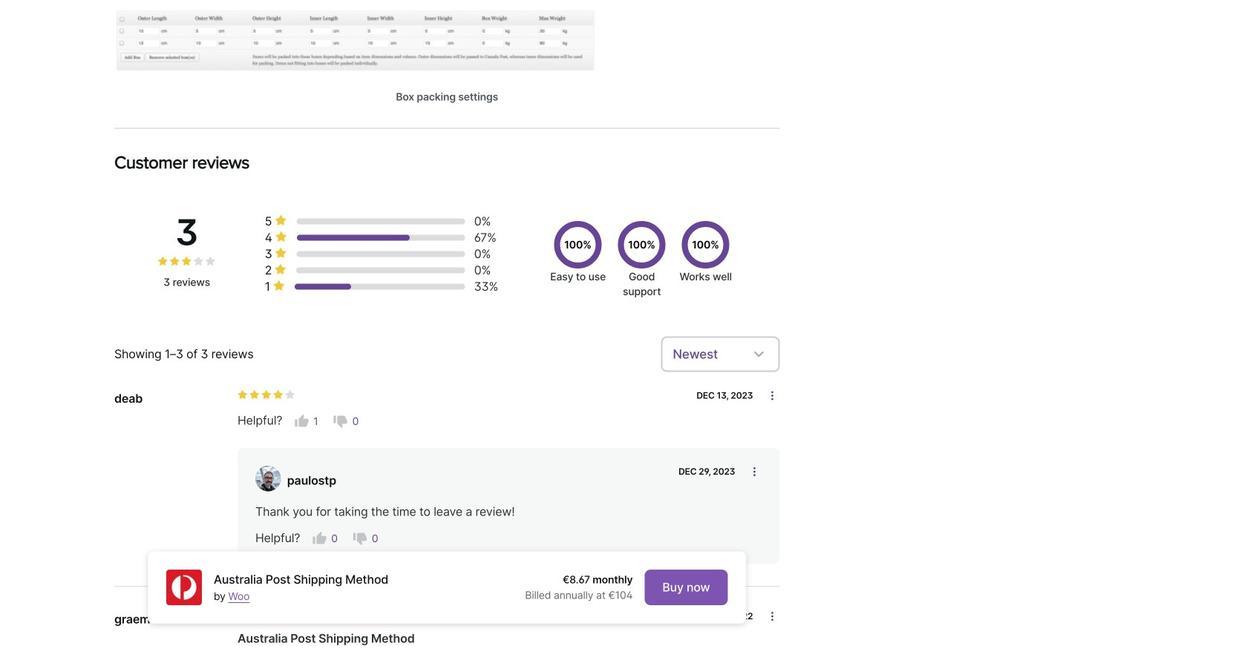 Task type: describe. For each thing, give the bounding box(es) containing it.
rate product 2 stars image for rate product 3 stars icon
[[250, 390, 260, 401]]

vote down image for bottommost vote up image
[[353, 532, 368, 547]]

screen shot 2013 01 09 at 11.51.24 748x100 image
[[114, 9, 597, 73]]

rate product 1 star image for rate product 3 stars image
[[158, 257, 168, 267]]

rate product 3 stars image
[[182, 257, 192, 267]]

vote down image for top vote up image
[[333, 414, 348, 429]]

2 vertical spatial open options menu image
[[767, 611, 779, 623]]

rate product 4 stars image
[[273, 390, 284, 401]]

1 star, 33% of reviews element
[[265, 279, 288, 295]]

4 stars, 67% of reviews element
[[265, 230, 290, 246]]

rate product 1 star image for rate product 3 stars icon
[[238, 390, 248, 401]]

rate product 5 stars image
[[285, 390, 296, 401]]



Task type: vqa. For each thing, say whether or not it's contained in the screenshot.
breadcrumb element
no



Task type: locate. For each thing, give the bounding box(es) containing it.
0 horizontal spatial rate product 2 stars image
[[170, 257, 180, 267]]

rate product 1 star image left rate product 3 stars image
[[158, 257, 168, 267]]

1 vertical spatial open options menu image
[[749, 466, 761, 478]]

1 vertical spatial vote up image
[[312, 532, 327, 547]]

open options menu image
[[767, 390, 779, 402], [749, 466, 761, 478], [767, 611, 779, 623]]

rate product 2 stars image
[[170, 257, 180, 267], [250, 390, 260, 401]]

rate product 2 stars image left rate product 3 stars image
[[170, 257, 180, 267]]

rate product 1 star image
[[158, 257, 168, 267], [238, 390, 248, 401]]

1 horizontal spatial vote down image
[[353, 532, 368, 547]]

1 horizontal spatial rate product 1 star image
[[238, 390, 248, 401]]

0 horizontal spatial vote up image
[[294, 414, 309, 429]]

0 vertical spatial open options menu image
[[767, 390, 779, 402]]

2 stars, 0% of reviews element
[[265, 263, 290, 279]]

rate product 1 star image left rate product 3 stars icon
[[238, 390, 248, 401]]

rate product 2 stars image for rate product 3 stars image
[[170, 257, 180, 267]]

1 vertical spatial rate product 1 star image
[[238, 390, 248, 401]]

0 vertical spatial rate product 2 stars image
[[170, 257, 180, 267]]

0 horizontal spatial rate product 1 star image
[[158, 257, 168, 267]]

0 vertical spatial rate product 1 star image
[[158, 257, 168, 267]]

vote down image
[[333, 414, 348, 429], [353, 532, 368, 547]]

rate product 4 stars image
[[194, 257, 204, 267]]

open options menu image for rate product 5 stars image at the left top of the page
[[767, 390, 779, 402]]

rate product 2 stars image left rate product 3 stars icon
[[250, 390, 260, 401]]

None field
[[661, 337, 780, 373]]

rate product 3 stars image
[[261, 390, 272, 401]]

1 horizontal spatial vote up image
[[312, 532, 327, 547]]

3 stars, 0% of reviews element
[[265, 246, 290, 263]]

vote up image
[[294, 414, 309, 429], [312, 532, 327, 547]]

0 vertical spatial vote up image
[[294, 414, 309, 429]]

0 vertical spatial vote down image
[[333, 414, 348, 429]]

5 stars, 0% of reviews element
[[265, 214, 290, 230]]

1 vertical spatial vote down image
[[353, 532, 368, 547]]

1 vertical spatial rate product 2 stars image
[[250, 390, 260, 401]]

1 horizontal spatial rate product 2 stars image
[[250, 390, 260, 401]]

0 horizontal spatial vote down image
[[333, 414, 348, 429]]

rate product 5 stars image
[[206, 257, 216, 267]]

angle down image
[[751, 346, 768, 364]]

open options menu image for rate product 5 stars icon
[[749, 466, 761, 478]]



